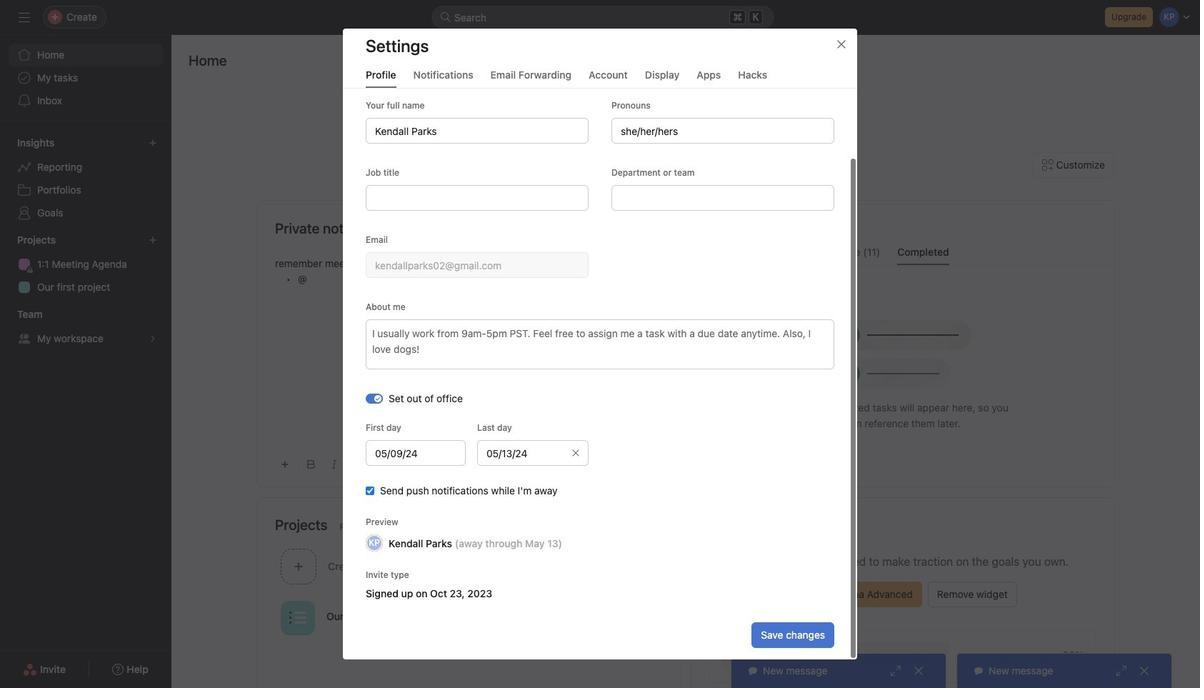 Task type: vqa. For each thing, say whether or not it's contained in the screenshot.
MENU ITEM
no



Task type: describe. For each thing, give the bounding box(es) containing it.
Optional text field
[[478, 440, 589, 466]]

close image for first expand new message image from the right
[[1139, 666, 1151, 677]]

close image for 2nd expand new message image from right
[[914, 666, 925, 677]]

I usually work from 9am-5pm PST. Feel free to assign me a task with a due date anytime. Also, I love dogs! text field
[[366, 320, 835, 370]]

link image
[[513, 460, 522, 469]]

increase list indent image
[[490, 460, 499, 469]]

0 horizontal spatial close image
[[836, 39, 848, 50]]

hide sidebar image
[[19, 11, 30, 23]]

insights element
[[0, 130, 172, 227]]

numbered list image
[[445, 460, 453, 469]]

1 expand new message image from the left
[[891, 666, 902, 677]]

global element
[[0, 35, 172, 121]]



Task type: locate. For each thing, give the bounding box(es) containing it.
None checkbox
[[366, 487, 375, 495]]

italics image
[[330, 460, 339, 469]]

teams element
[[0, 302, 172, 353]]

2 expand new message image from the left
[[1117, 666, 1128, 677]]

expand new message image
[[891, 666, 902, 677], [1117, 666, 1128, 677]]

None text field
[[366, 185, 589, 211], [612, 185, 835, 211], [366, 185, 589, 211], [612, 185, 835, 211]]

Third-person pronouns (e.g. she/her/hers) text field
[[612, 118, 835, 144]]

clear date image
[[572, 449, 580, 458]]

1 horizontal spatial close image
[[914, 666, 925, 677]]

document
[[275, 256, 663, 442]]

strikethrough image
[[376, 460, 385, 469]]

at mention image
[[561, 459, 573, 470]]

2 horizontal spatial close image
[[1139, 666, 1151, 677]]

bold image
[[307, 460, 316, 469]]

prominent image
[[440, 11, 452, 23]]

projects element
[[0, 227, 172, 302]]

None text field
[[366, 118, 589, 144], [366, 252, 589, 278], [366, 440, 466, 466], [366, 118, 589, 144], [366, 252, 589, 278], [366, 440, 466, 466]]

toolbar
[[275, 448, 663, 480]]

switch
[[366, 394, 383, 404]]

1 horizontal spatial expand new message image
[[1117, 666, 1128, 677]]

close image
[[836, 39, 848, 50], [914, 666, 925, 677], [1139, 666, 1151, 677]]

0 horizontal spatial expand new message image
[[891, 666, 902, 677]]

decrease list indent image
[[468, 460, 476, 469]]

bulleted list image
[[422, 460, 430, 469]]

code image
[[399, 460, 407, 469]]

list image
[[290, 609, 307, 627]]



